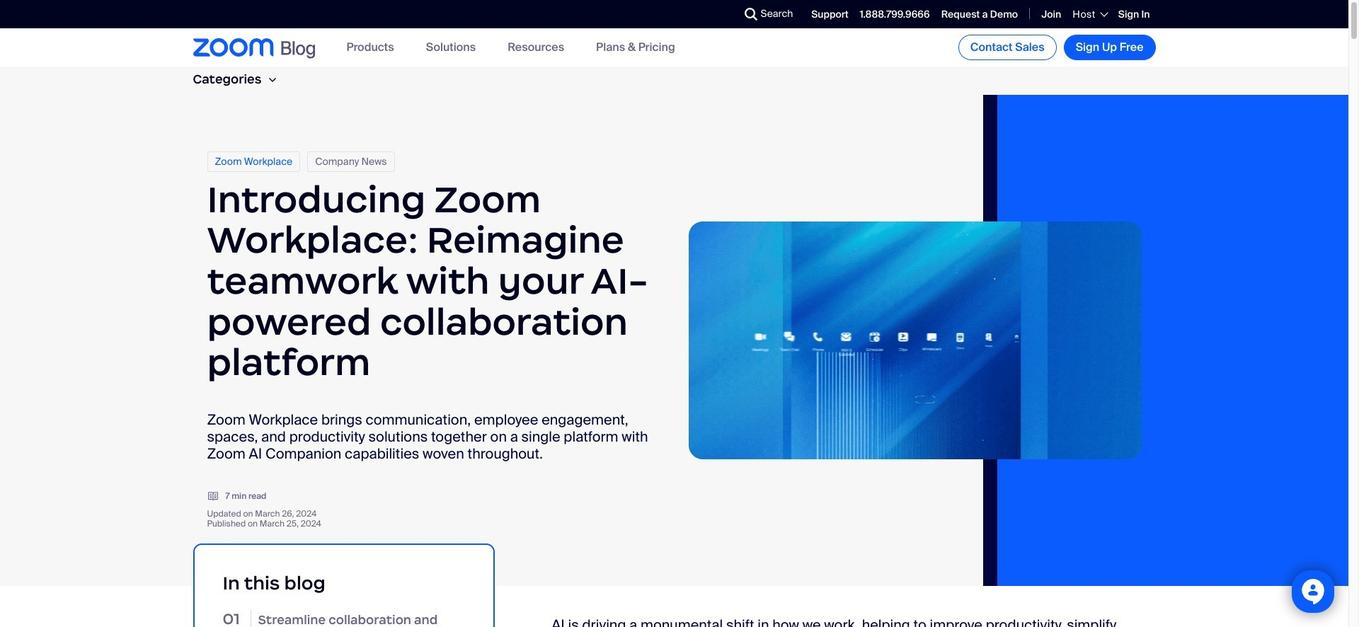 Task type: describe. For each thing, give the bounding box(es) containing it.
zoom logo image
[[193, 38, 274, 56]]



Task type: locate. For each thing, give the bounding box(es) containing it.
search image
[[745, 8, 757, 21]]

logo blog.svg image
[[281, 38, 315, 60]]

search image
[[745, 8, 757, 21]]

None search field
[[693, 3, 748, 25]]

introducing zoom workplace image
[[689, 221, 1142, 459]]

main content
[[0, 95, 1349, 627]]



Task type: vqa. For each thing, say whether or not it's contained in the screenshot.
'BUILD'
no



